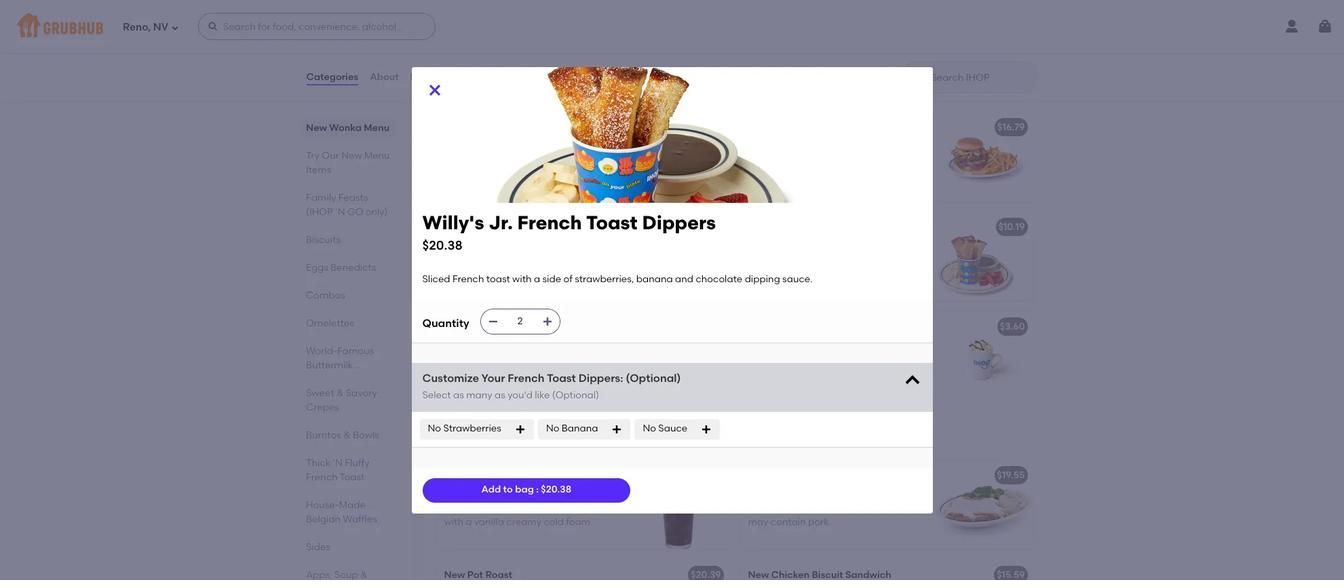 Task type: locate. For each thing, give the bounding box(es) containing it.
willy's
[[422, 211, 484, 234]]

'n
[[335, 206, 345, 218], [333, 457, 342, 469]]

sides
[[306, 541, 330, 553]]

cream inside 'two purple buttermilk pancakes layered with creamy cheesecake mousse & topped with purple cream cheese icing, whipped topping and gold glitter sugar.'
[[581, 68, 611, 80]]

as down customize
[[453, 390, 464, 401]]

& down pancakes
[[336, 387, 343, 399]]

1 $10.19 from the left
[[691, 221, 718, 233]]

biscuits tab
[[306, 233, 390, 247]]

new pot roast image
[[627, 560, 729, 580]]

:
[[536, 484, 539, 496]]

as down "your"
[[495, 390, 505, 401]]

cream down berry
[[575, 182, 605, 194]]

0 vertical spatial sliced
[[748, 240, 776, 252]]

2 horizontal spatial toast
[[586, 211, 638, 234]]

golden-
[[757, 489, 793, 500]]

1 vertical spatial cream
[[575, 182, 605, 194]]

new country fried steak image
[[931, 461, 1033, 549]]

family feasts (ihop 'n go only) tab
[[306, 191, 390, 219]]

cheesecake inside warm and flaky buttermilk biscuit split and filled with creamy cheesecake mousse, a mixed berry topping, topped with purple cream cheese icing and powdered sugar.
[[444, 168, 500, 180]]

1 horizontal spatial hot chocolate flavored with strawberry syrup, topped with whipped topping, a drizzle of chocolate sauce and gold glitter sugar.
[[748, 340, 898, 407]]

syrup, for scrumdiddlyumptious jr. strawberry hot chocolate image
[[800, 354, 827, 365]]

may
[[748, 516, 768, 528]]

2 horizontal spatial no
[[643, 423, 656, 434]]

0 vertical spatial cheese
[[444, 82, 477, 94]]

1 vertical spatial 'n
[[333, 457, 342, 469]]

flavored down input item quantity number field
[[512, 340, 550, 352]]

0 vertical spatial toast
[[586, 211, 638, 234]]

1 vertical spatial (optional)
[[552, 390, 599, 401]]

menu right wonka
[[364, 122, 389, 134]]

a golden-battered beef steak smothered in hearty gravy.  *gravy may contain pork.
[[748, 489, 904, 528]]

no for no sauce
[[643, 423, 656, 434]]

cheese up willy's
[[444, 196, 477, 207]]

0 horizontal spatial our
[[322, 150, 339, 161]]

new wonka menu tab
[[306, 121, 390, 135]]

1 horizontal spatial drizzle
[[840, 368, 869, 379]]

sugar. inside 'two purple buttermilk pancakes layered with creamy cheesecake mousse & topped with purple cream cheese icing, whipped topping and gold glitter sugar.'
[[496, 96, 524, 108]]

toast inside customize your french toast dippers: (optional) select as many as you'd like (optional)
[[547, 372, 576, 385]]

and
[[587, 82, 606, 94], [474, 141, 493, 152], [465, 154, 484, 166], [504, 196, 522, 207], [579, 254, 597, 266], [848, 254, 867, 266], [675, 274, 694, 285], [523, 381, 542, 393], [827, 381, 846, 393]]

$20.38 down willy's
[[422, 238, 463, 253]]

2 horizontal spatial jr.
[[853, 321, 864, 333]]

cold inside 100% arabica iced cold brew sweetened with vanilla & topped with a vanilla creamy cold foam.
[[532, 489, 554, 500]]

cold for foam
[[541, 470, 563, 481]]

dippers:
[[579, 372, 623, 385]]

cheese down mousse
[[444, 82, 477, 94]]

about button
[[369, 53, 399, 102]]

with
[[481, 55, 500, 66], [527, 68, 547, 80], [510, 154, 529, 166], [521, 182, 541, 194], [838, 240, 857, 252], [512, 274, 532, 285], [552, 340, 571, 352], [856, 340, 875, 352], [561, 354, 581, 365], [865, 354, 885, 365], [497, 503, 516, 514], [444, 516, 463, 528]]

fluffy
[[345, 457, 369, 469]]

sliced french toast with a side of strawberries, banana and chocolate dipping sauce.
[[748, 240, 916, 280], [422, 274, 813, 285]]

dipping
[[748, 268, 783, 280], [745, 274, 780, 285]]

sliced
[[748, 240, 776, 252], [422, 274, 450, 285]]

mousse
[[444, 68, 480, 80]]

add to bag : $20.38
[[481, 484, 571, 496]]

creamy
[[502, 55, 538, 66], [532, 154, 567, 166], [506, 516, 541, 528]]

items up foam
[[567, 429, 606, 446]]

1 horizontal spatial chocolate
[[940, 321, 989, 333]]

1 vertical spatial cheese
[[444, 196, 477, 207]]

2 $10.19 from the left
[[999, 221, 1025, 233]]

0 vertical spatial cheesecake
[[540, 55, 595, 66]]

syrup, down scrumdiddlyumptious jr. strawberry hot chocolate
[[800, 354, 827, 365]]

gold inside 'two purple buttermilk pancakes layered with creamy cheesecake mousse & topped with purple cream cheese icing, whipped topping and gold glitter sugar.'
[[444, 96, 465, 108]]

and inside 1 wonka's perfectly purple pancake, 1 scrambled egg, 1 bacon strip and 1 sausage link
[[579, 254, 597, 266]]

1 drizzle from the left
[[536, 368, 565, 379]]

toast inside thick 'n fluffy french toast
[[339, 472, 364, 483]]

1 horizontal spatial $10.19
[[999, 221, 1025, 233]]

combos
[[306, 290, 345, 301]]

burritos
[[306, 430, 341, 441]]

brew inside 100% arabica iced cold brew sweetened with vanilla & topped with a vanilla creamy cold foam.
[[556, 489, 579, 500]]

(optional) up the "no sauce"
[[626, 372, 681, 385]]

crepes
[[306, 402, 339, 413]]

1 vertical spatial sliced
[[422, 274, 450, 285]]

cheesecake down split
[[444, 168, 500, 180]]

& up 'icing,'
[[482, 68, 489, 80]]

vanilla down sweetened
[[474, 516, 504, 528]]

0 horizontal spatial gold
[[444, 96, 465, 108]]

0 vertical spatial buttermilk
[[497, 41, 544, 52]]

your
[[481, 372, 505, 385]]

only)
[[365, 206, 387, 218]]

tab
[[306, 568, 390, 580]]

sugar.
[[496, 96, 524, 108], [574, 196, 602, 207], [444, 395, 472, 407], [748, 395, 776, 407]]

menu up new vanilla creamy cold foam cold brew
[[524, 429, 563, 446]]

toast inside willy's jr. french toast dippers $20.38
[[586, 211, 638, 234]]

new left wonka
[[306, 122, 327, 134]]

hoverchoc pancake tacos image
[[931, 13, 1033, 101]]

search icon image
[[910, 69, 926, 85]]

0 horizontal spatial chocolate
[[622, 321, 671, 333]]

purple up the "layered"
[[465, 41, 495, 52]]

drizzle down scrumdiddlyumptious jr. strawberry hot chocolate
[[840, 368, 869, 379]]

0 vertical spatial items
[[306, 164, 331, 176]]

flavored
[[512, 340, 550, 352], [816, 340, 854, 352]]

0 horizontal spatial flavored
[[512, 340, 550, 352]]

syrup,
[[496, 354, 523, 365], [800, 354, 827, 365]]

(optional) down the dippers:
[[552, 390, 599, 401]]

no for no banana
[[546, 423, 559, 434]]

jr. magical breakfast medley
[[444, 221, 579, 233]]

a
[[542, 168, 548, 180], [860, 240, 866, 252], [534, 274, 540, 285], [527, 368, 534, 379], [831, 368, 838, 379], [466, 516, 472, 528]]

menu down new wonka menu tab
[[364, 150, 390, 161]]

1 horizontal spatial jr.
[[489, 211, 513, 234]]

sides tab
[[306, 540, 390, 554]]

2 syrup, from the left
[[800, 354, 827, 365]]

buttermilk inside 'two purple buttermilk pancakes layered with creamy cheesecake mousse & topped with purple cream cheese icing, whipped topping and gold glitter sugar.'
[[497, 41, 544, 52]]

cheesecake down 'pancakes'
[[540, 55, 595, 66]]

$20.38 right : at the left bottom of the page
[[541, 484, 571, 496]]

strawberries
[[443, 423, 501, 434]]

no left 'banana'
[[546, 423, 559, 434]]

sauce for scrumdiddlyumptious jr. strawberry hot chocolate image
[[797, 381, 825, 393]]

0 horizontal spatial jr.
[[444, 221, 456, 233]]

brew right foam
[[619, 470, 642, 481]]

0 horizontal spatial as
[[453, 390, 464, 401]]

creamy up 'icing,'
[[502, 55, 538, 66]]

try our new menu items up creamy
[[433, 429, 606, 446]]

sweet & savory crepes tab
[[306, 386, 390, 415]]

topped up 'icing,'
[[491, 68, 525, 80]]

0 horizontal spatial banana
[[636, 274, 673, 285]]

gravy.
[[843, 503, 870, 514]]

1 sauce from the left
[[493, 381, 521, 393]]

cream
[[581, 68, 611, 80], [575, 182, 605, 194]]

drizzle for scrumdiddlyumptious jr. strawberry hot chocolate image
[[840, 368, 869, 379]]

chocolate
[[869, 254, 916, 266], [696, 274, 743, 285], [463, 340, 510, 352], [767, 340, 814, 352], [444, 381, 491, 393], [748, 381, 795, 393]]

buttermilk inside warm and flaky buttermilk biscuit split and filled with creamy cheesecake mousse, a mixed berry topping, topped with purple cream cheese icing and powdered sugar.
[[519, 141, 566, 152]]

pancakes
[[306, 374, 351, 385]]

1 vertical spatial purple
[[549, 68, 579, 80]]

new
[[306, 122, 327, 134], [341, 150, 362, 161], [488, 429, 521, 446], [444, 470, 465, 481]]

banana
[[562, 423, 598, 434]]

foam
[[566, 470, 592, 481]]

jr. for scrumdiddlyumptious
[[853, 321, 864, 333]]

2 scrumdiddlyumptious from the left
[[748, 321, 851, 333]]

new down new wonka menu tab
[[341, 150, 362, 161]]

house-
[[306, 499, 339, 511]]

1 vertical spatial brew
[[556, 489, 579, 500]]

flaky
[[495, 141, 517, 152]]

new up creamy
[[488, 429, 521, 446]]

warm and flaky buttermilk biscuit split and filled with creamy cheesecake mousse, a mixed berry topping, topped with purple cream cheese icing and powdered sugar.
[[444, 141, 605, 207]]

& inside 100% arabica iced cold brew sweetened with vanilla & topped with a vanilla creamy cold foam.
[[551, 503, 558, 514]]

try inside try our new menu items
[[306, 150, 319, 161]]

1 chocolate from the left
[[622, 321, 671, 333]]

topped down scrumdiddlyumptious jr. strawberry hot chocolate
[[829, 354, 863, 365]]

2 drizzle from the left
[[840, 368, 869, 379]]

purple up topping
[[549, 68, 579, 80]]

a inside 100% arabica iced cold brew sweetened with vanilla & topped with a vanilla creamy cold foam.
[[466, 516, 472, 528]]

bacon
[[524, 254, 554, 266]]

feasts
[[338, 192, 368, 204]]

'n right thick
[[333, 457, 342, 469]]

0 vertical spatial our
[[322, 150, 339, 161]]

1 horizontal spatial side
[[868, 240, 887, 252]]

0 horizontal spatial scrumdiddlyumptious
[[444, 321, 547, 333]]

1 horizontal spatial (optional)
[[626, 372, 681, 385]]

0 horizontal spatial sauce
[[493, 381, 521, 393]]

1 cheese from the top
[[444, 82, 477, 94]]

2 vertical spatial creamy
[[506, 516, 541, 528]]

$20.38 inside willy's jr. french toast dippers $20.38
[[422, 238, 463, 253]]

jr. for willy's
[[489, 211, 513, 234]]

0 horizontal spatial drizzle
[[536, 368, 565, 379]]

glitter for scrumdiddlyumptious strawberry hot chocolate image
[[567, 381, 594, 393]]

1 vertical spatial try
[[433, 429, 455, 446]]

0 horizontal spatial hot chocolate flavored with strawberry syrup, topped with whipped topping, a drizzle of chocolate sauce and gold glitter sugar.
[[444, 340, 594, 407]]

svg image
[[701, 424, 712, 435]]

1 horizontal spatial whipped
[[506, 82, 547, 94]]

2 horizontal spatial whipped
[[748, 368, 788, 379]]

toast down fluffy
[[339, 472, 364, 483]]

jr. inside willy's jr. french toast dippers $20.38
[[489, 211, 513, 234]]

0 horizontal spatial cheesecake
[[444, 168, 500, 180]]

our up vanilla
[[459, 429, 485, 446]]

topping, for scrumdiddlyumptious strawberry hot chocolate image
[[487, 368, 525, 379]]

reno,
[[123, 21, 151, 33]]

2 horizontal spatial gold
[[848, 381, 868, 393]]

Input item quantity number field
[[505, 309, 535, 334]]

icing
[[479, 196, 502, 207]]

2 chocolate from the left
[[940, 321, 989, 333]]

try up family on the left top of the page
[[306, 150, 319, 161]]

0 horizontal spatial toast
[[339, 472, 364, 483]]

$16.79
[[998, 121, 1025, 133]]

'n inside 'family feasts (ihop 'n go only)'
[[335, 206, 345, 218]]

toast for dippers:
[[547, 372, 576, 385]]

steak
[[859, 489, 884, 500]]

& up cold
[[551, 503, 558, 514]]

flavored down scrumdiddlyumptious jr. strawberry hot chocolate
[[816, 340, 854, 352]]

in
[[800, 503, 808, 514]]

0 vertical spatial banana
[[810, 254, 846, 266]]

topped inside warm and flaky buttermilk biscuit split and filled with creamy cheesecake mousse, a mixed berry topping, topped with purple cream cheese icing and powdered sugar.
[[485, 182, 519, 194]]

1 horizontal spatial sauce
[[797, 381, 825, 393]]

1 no from the left
[[428, 423, 441, 434]]

1 vertical spatial buttermilk
[[519, 141, 566, 152]]

cold
[[541, 470, 563, 481], [594, 470, 617, 481], [532, 489, 554, 500]]

buttermilk up mousse,
[[519, 141, 566, 152]]

0 horizontal spatial topping,
[[444, 182, 483, 194]]

glitter right like
[[567, 381, 594, 393]]

buttermilk left 'pancakes'
[[497, 41, 544, 52]]

0 horizontal spatial try our new menu items
[[306, 150, 390, 176]]

glitter down 'icing,'
[[467, 96, 494, 108]]

1 flavored from the left
[[512, 340, 550, 352]]

cheese
[[444, 82, 477, 94], [444, 196, 477, 207]]

french
[[517, 211, 582, 234], [778, 240, 810, 252], [453, 274, 484, 285], [508, 372, 545, 385], [306, 472, 337, 483]]

topped up icing
[[485, 182, 519, 194]]

Search IHOP search field
[[930, 71, 1034, 84]]

cold for brew
[[532, 489, 554, 500]]

mousse,
[[502, 168, 540, 180]]

1 vertical spatial items
[[567, 429, 606, 446]]

2 strawberry from the left
[[748, 354, 797, 365]]

0 horizontal spatial strawberry
[[444, 354, 493, 365]]

select
[[422, 390, 451, 401]]

3 no from the left
[[643, 423, 656, 434]]

creamy down iced
[[506, 516, 541, 528]]

1 horizontal spatial toast
[[812, 240, 836, 252]]

0 horizontal spatial glitter
[[467, 96, 494, 108]]

menu
[[364, 122, 389, 134], [364, 150, 390, 161], [524, 429, 563, 446]]

whipped inside 'two purple buttermilk pancakes layered with creamy cheesecake mousse & topped with purple cream cheese icing, whipped topping and gold glitter sugar.'
[[506, 82, 547, 94]]

try our new menu items down the "new wonka menu"
[[306, 150, 390, 176]]

$20.38
[[422, 238, 463, 253], [541, 484, 571, 496]]

scrumdiddlyumptious strawberry hot chocolate image
[[627, 312, 729, 400]]

try our new menu items
[[306, 150, 390, 176], [433, 429, 606, 446]]

gold down mousse
[[444, 96, 465, 108]]

1 horizontal spatial try our new menu items
[[433, 429, 606, 446]]

scrumdiddlyumptious jr. strawberry hot chocolate image
[[931, 312, 1033, 400]]

cream up topping
[[581, 68, 611, 80]]

1 vertical spatial toast
[[486, 274, 510, 285]]

cheese inside warm and flaky buttermilk biscuit split and filled with creamy cheesecake mousse, a mixed berry topping, topped with purple cream cheese icing and powdered sugar.
[[444, 196, 477, 207]]

made
[[339, 499, 365, 511]]

strawberry
[[549, 321, 600, 333], [867, 321, 918, 333]]

topped inside 100% arabica iced cold brew sweetened with vanilla & topped with a vanilla creamy cold foam.
[[560, 503, 594, 514]]

1 syrup, from the left
[[496, 354, 523, 365]]

2 cheese from the top
[[444, 196, 477, 207]]

1 horizontal spatial scrumdiddlyumptious
[[748, 321, 851, 333]]

topping, for scrumdiddlyumptious jr. strawberry hot chocolate image
[[791, 368, 829, 379]]

0 vertical spatial toast
[[812, 240, 836, 252]]

0 horizontal spatial items
[[306, 164, 331, 176]]

0 horizontal spatial try
[[306, 150, 319, 161]]

whipped for scrumdiddlyumptious jr. strawberry hot chocolate image
[[748, 368, 788, 379]]

1 horizontal spatial flavored
[[816, 340, 854, 352]]

no left sauce
[[643, 423, 656, 434]]

0 vertical spatial menu
[[364, 122, 389, 134]]

1 horizontal spatial brew
[[619, 470, 642, 481]]

toast for dippers
[[586, 211, 638, 234]]

1 horizontal spatial sliced
[[748, 240, 776, 252]]

0 vertical spatial try our new menu items
[[306, 150, 390, 176]]

creamy inside 'two purple buttermilk pancakes layered with creamy cheesecake mousse & topped with purple cream cheese icing, whipped topping and gold glitter sugar.'
[[502, 55, 538, 66]]

0 vertical spatial strawberries,
[[748, 254, 807, 266]]

0 vertical spatial cream
[[581, 68, 611, 80]]

sugar. inside warm and flaky buttermilk biscuit split and filled with creamy cheesecake mousse, a mixed berry topping, topped with purple cream cheese icing and powdered sugar.
[[574, 196, 602, 207]]

1 horizontal spatial cheesecake
[[540, 55, 595, 66]]

0 horizontal spatial syrup,
[[496, 354, 523, 365]]

savory
[[346, 387, 377, 399]]

0 vertical spatial creamy
[[502, 55, 538, 66]]

topped up foam. at left bottom
[[560, 503, 594, 514]]

*gravy
[[873, 503, 904, 514]]

reviews
[[410, 71, 448, 83]]

burritos & bowls
[[306, 430, 379, 441]]

1 horizontal spatial try
[[433, 429, 455, 446]]

try down "select"
[[433, 429, 455, 446]]

famous
[[337, 345, 374, 357]]

1 vertical spatial vanilla
[[474, 516, 504, 528]]

& left bowls on the bottom
[[343, 430, 350, 441]]

strawberry for scrumdiddlyumptious strawberry hot chocolate image
[[444, 354, 493, 365]]

purple down 'mixed' at the top left of the page
[[543, 182, 573, 194]]

sauce
[[493, 381, 521, 393], [797, 381, 825, 393]]

and inside 'two purple buttermilk pancakes layered with creamy cheesecake mousse & topped with purple cream cheese icing, whipped topping and gold glitter sugar.'
[[587, 82, 606, 94]]

2 strawberry from the left
[[867, 321, 918, 333]]

our
[[322, 150, 339, 161], [459, 429, 485, 446]]

1 strawberry from the left
[[444, 354, 493, 365]]

drizzle
[[536, 368, 565, 379], [840, 368, 869, 379]]

toast up pancake,
[[586, 211, 638, 234]]

vanilla down : at the left bottom of the page
[[518, 503, 548, 514]]

no for no strawberries
[[428, 423, 441, 434]]

cold left foam
[[541, 470, 563, 481]]

whipped for scrumdiddlyumptious strawberry hot chocolate image
[[444, 368, 484, 379]]

world-famous buttermilk pancakes sweet & savory crepes
[[306, 345, 377, 413]]

1 horizontal spatial vanilla
[[518, 503, 548, 514]]

2 sauce from the left
[[797, 381, 825, 393]]

1 horizontal spatial strawberry
[[867, 321, 918, 333]]

gold
[[444, 96, 465, 108], [544, 381, 564, 393], [848, 381, 868, 393]]

hot chocolate flavored with strawberry syrup, topped with whipped topping, a drizzle of chocolate sauce and gold glitter sugar. for scrumdiddlyumptious jr. strawberry hot chocolate image
[[748, 340, 898, 407]]

1 hot chocolate flavored with strawberry syrup, topped with whipped topping, a drizzle of chocolate sauce and gold glitter sugar. from the left
[[444, 340, 594, 407]]

fantastical wonka burger image
[[931, 113, 1033, 201]]

0 horizontal spatial sliced
[[422, 274, 450, 285]]

1 vertical spatial toast
[[547, 372, 576, 385]]

as
[[453, 390, 464, 401], [495, 390, 505, 401]]

1 vertical spatial creamy
[[532, 154, 567, 166]]

gold down scrumdiddlyumptious jr. strawberry hot chocolate
[[848, 381, 868, 393]]

menu inside tab
[[364, 122, 389, 134]]

creamy
[[501, 470, 539, 481]]

1 horizontal spatial glitter
[[567, 381, 594, 393]]

biscuit
[[568, 141, 599, 152]]

toast up like
[[547, 372, 576, 385]]

2 horizontal spatial topping,
[[791, 368, 829, 379]]

glitter down scrumdiddlyumptious jr. strawberry hot chocolate
[[871, 381, 898, 393]]

1 vertical spatial cheesecake
[[444, 168, 500, 180]]

drizzle up like
[[536, 368, 565, 379]]

strawberry for scrumdiddlyumptious jr. strawberry hot chocolate image
[[748, 354, 797, 365]]

1 vertical spatial side
[[542, 274, 561, 285]]

2 horizontal spatial glitter
[[871, 381, 898, 393]]

cold down new vanilla creamy cold foam cold brew
[[532, 489, 554, 500]]

1 horizontal spatial our
[[459, 429, 485, 446]]

add
[[481, 484, 501, 496]]

items up family on the left top of the page
[[306, 164, 331, 176]]

our down wonka
[[322, 150, 339, 161]]

strawberry
[[444, 354, 493, 365], [748, 354, 797, 365]]

brew down foam
[[556, 489, 579, 500]]

(optional)
[[626, 372, 681, 385], [552, 390, 599, 401]]

0 horizontal spatial $10.19
[[691, 221, 718, 233]]

two purple buttermilk pancakes layered with creamy cheesecake mousse & topped with purple cream cheese icing, whipped topping and gold glitter sugar.
[[444, 41, 611, 108]]

no down "select"
[[428, 423, 441, 434]]

2 flavored from the left
[[816, 340, 854, 352]]

waffles
[[343, 514, 377, 525]]

sauce
[[658, 423, 687, 434]]

syrup, up "your"
[[496, 354, 523, 365]]

pork.
[[808, 516, 831, 528]]

try our new menu items inside tab
[[306, 150, 390, 176]]

2 no from the left
[[546, 423, 559, 434]]

1 scrumdiddlyumptious from the left
[[444, 321, 547, 333]]

0 vertical spatial try
[[306, 150, 319, 161]]

2 vertical spatial toast
[[339, 472, 364, 483]]

topping,
[[444, 182, 483, 194], [487, 368, 525, 379], [791, 368, 829, 379]]

gold for scrumdiddlyumptious strawberry hot chocolate image
[[544, 381, 564, 393]]

creamy up 'mixed' at the top left of the page
[[532, 154, 567, 166]]

1 horizontal spatial strawberries,
[[748, 254, 807, 266]]

items inside try our new menu items
[[306, 164, 331, 176]]

0 horizontal spatial $20.38
[[422, 238, 463, 253]]

no sauce
[[643, 423, 687, 434]]

gold right the you'd
[[544, 381, 564, 393]]

1 horizontal spatial topping,
[[487, 368, 525, 379]]

0 vertical spatial $20.38
[[422, 238, 463, 253]]

no
[[428, 423, 441, 434], [546, 423, 559, 434], [643, 423, 656, 434]]

flavored for scrumdiddlyumptious strawberry hot chocolate image
[[512, 340, 550, 352]]

2 hot chocolate flavored with strawberry syrup, topped with whipped topping, a drizzle of chocolate sauce and gold glitter sugar. from the left
[[748, 340, 898, 407]]

creamy inside 100% arabica iced cold brew sweetened with vanilla & topped with a vanilla creamy cold foam.
[[506, 516, 541, 528]]

1 horizontal spatial strawberry
[[748, 354, 797, 365]]

'n left go
[[335, 206, 345, 218]]

0 horizontal spatial whipped
[[444, 368, 484, 379]]

svg image
[[1317, 18, 1333, 35], [208, 21, 218, 32], [171, 23, 179, 32], [426, 82, 443, 98], [488, 316, 499, 327], [542, 316, 553, 327], [903, 371, 922, 390], [515, 424, 526, 435], [612, 424, 623, 435]]

cream inside warm and flaky buttermilk biscuit split and filled with creamy cheesecake mousse, a mixed berry topping, topped with purple cream cheese icing and powdered sugar.
[[575, 182, 605, 194]]



Task type: describe. For each thing, give the bounding box(es) containing it.
2 as from the left
[[495, 390, 505, 401]]

scrumdiddlyumptious for scrumdiddlyumptious jr. strawberry hot chocolate
[[748, 321, 851, 333]]

new vanilla creamy cold foam cold brew
[[444, 470, 642, 481]]

two purple buttermilk pancakes layered with creamy cheesecake mousse & topped with purple cream cheese icing, whipped topping and gold glitter sugar. button
[[436, 13, 729, 108]]

new vanilla creamy cold foam cold brew image
[[627, 461, 729, 549]]

topped inside 'two purple buttermilk pancakes layered with creamy cheesecake mousse & topped with purple cream cheese icing, whipped topping and gold glitter sugar.'
[[491, 68, 525, 80]]

wonka's perfectly purple pancakes - (short stack) image
[[627, 13, 729, 101]]

family
[[306, 192, 336, 204]]

'n inside thick 'n fluffy french toast
[[333, 457, 342, 469]]

main navigation navigation
[[0, 0, 1344, 53]]

2 vertical spatial menu
[[524, 429, 563, 446]]

french inside customize your french toast dippers: (optional) select as many as you'd like (optional)
[[508, 372, 545, 385]]

new up 100%
[[444, 470, 465, 481]]

our inside try our new menu items
[[322, 150, 339, 161]]

omelettes
[[306, 318, 354, 329]]

bag
[[515, 484, 534, 496]]

smothered
[[748, 503, 798, 514]]

magical
[[458, 221, 496, 233]]

quantity
[[422, 317, 469, 330]]

cold right foam
[[594, 470, 617, 481]]

reno, nv
[[123, 21, 168, 33]]

1 vertical spatial $20.38
[[541, 484, 571, 496]]

& inside world-famous buttermilk pancakes sweet & savory crepes
[[336, 387, 343, 399]]

new inside tab
[[306, 122, 327, 134]]

vanilla
[[467, 470, 499, 481]]

flavored for scrumdiddlyumptious jr. strawberry hot chocolate image
[[816, 340, 854, 352]]

new wonka menu
[[306, 122, 389, 134]]

categories
[[306, 71, 358, 83]]

iced
[[509, 489, 530, 500]]

thick
[[306, 457, 330, 469]]

cheesecake inside 'two purple buttermilk pancakes layered with creamy cheesecake mousse & topped with purple cream cheese icing, whipped topping and gold glitter sugar.'
[[540, 55, 595, 66]]

100%
[[444, 489, 468, 500]]

benedicts
[[330, 262, 376, 273]]

thick 'n fluffy french toast tab
[[306, 456, 390, 484]]

1 horizontal spatial banana
[[810, 254, 846, 266]]

many
[[466, 390, 492, 401]]

powdered
[[525, 196, 572, 207]]

1 horizontal spatial items
[[567, 429, 606, 446]]

categories button
[[306, 53, 359, 102]]

omelettes tab
[[306, 316, 390, 330]]

no strawberries
[[428, 423, 501, 434]]

filled
[[486, 154, 508, 166]]

drizzle for scrumdiddlyumptious strawberry hot chocolate image
[[536, 368, 565, 379]]

nv
[[153, 21, 168, 33]]

sweet
[[306, 387, 334, 399]]

creamy inside warm and flaky buttermilk biscuit split and filled with creamy cheesecake mousse, a mixed berry topping, topped with purple cream cheese icing and powdered sugar.
[[532, 154, 567, 166]]

sauce for scrumdiddlyumptious strawberry hot chocolate image
[[493, 381, 521, 393]]

1 down pancake,
[[599, 254, 603, 266]]

scrumdiddlyumptious strawberry hot chocolate
[[444, 321, 671, 333]]

wonka's
[[450, 240, 488, 252]]

like
[[535, 390, 550, 401]]

buttermilk
[[306, 360, 353, 371]]

eggs
[[306, 262, 328, 273]]

scrambled
[[444, 254, 494, 266]]

bowls
[[353, 430, 379, 441]]

& inside tab
[[343, 430, 350, 441]]

purple inside warm and flaky buttermilk biscuit split and filled with creamy cheesecake mousse, a mixed berry topping, topped with purple cream cheese icing and powdered sugar.
[[543, 182, 573, 194]]

world-famous buttermilk pancakes tab
[[306, 344, 390, 385]]

topping
[[549, 82, 585, 94]]

1 strawberry from the left
[[549, 321, 600, 333]]

link
[[485, 268, 501, 280]]

wonka
[[329, 122, 361, 134]]

0 horizontal spatial side
[[542, 274, 561, 285]]

medley
[[546, 221, 579, 233]]

breakfast
[[498, 221, 543, 233]]

0 horizontal spatial vanilla
[[474, 516, 504, 528]]

perfectly
[[490, 240, 531, 252]]

scrumdiddlyumptious for scrumdiddlyumptious strawberry hot chocolate
[[444, 321, 547, 333]]

$16.79 button
[[740, 113, 1033, 201]]

cheese inside 'two purple buttermilk pancakes layered with creamy cheesecake mousse & topped with purple cream cheese icing, whipped topping and gold glitter sugar.'
[[444, 82, 477, 94]]

battered
[[793, 489, 834, 500]]

combos tab
[[306, 288, 390, 303]]

beef
[[836, 489, 857, 500]]

0 horizontal spatial toast
[[486, 274, 510, 285]]

1 vertical spatial banana
[[636, 274, 673, 285]]

new inside try our new menu items
[[341, 150, 362, 161]]

scrumdiddlyumptious jr. strawberry hot chocolate
[[748, 321, 989, 333]]

& inside 'two purple buttermilk pancakes layered with creamy cheesecake mousse & topped with purple cream cheese icing, whipped topping and gold glitter sugar.'
[[482, 68, 489, 80]]

1 left wonka's
[[444, 240, 448, 252]]

french inside thick 'n fluffy french toast
[[306, 472, 337, 483]]

1 right egg,
[[519, 254, 522, 266]]

$10.19 for jr. magical breakfast medley image
[[691, 221, 718, 233]]

hot chocolate flavored with strawberry syrup, topped with whipped topping, a drizzle of chocolate sauce and gold glitter sugar. for scrumdiddlyumptious strawberry hot chocolate image
[[444, 340, 594, 407]]

syrup, for scrumdiddlyumptious strawberry hot chocolate image
[[496, 354, 523, 365]]

about
[[370, 71, 399, 83]]

0 horizontal spatial strawberries,
[[575, 274, 634, 285]]

topping, inside warm and flaky buttermilk biscuit split and filled with creamy cheesecake mousse, a mixed berry topping, topped with purple cream cheese icing and powdered sugar.
[[444, 182, 483, 194]]

1 vertical spatial try our new menu items
[[433, 429, 606, 446]]

menu inside try our new menu items
[[364, 150, 390, 161]]

layered
[[444, 55, 479, 66]]

strip
[[556, 254, 577, 266]]

french inside willy's jr. french toast dippers $20.38
[[517, 211, 582, 234]]

pancakes
[[546, 41, 591, 52]]

$10.19 for willy's jr. french toast dippers image
[[999, 221, 1025, 233]]

you'd
[[508, 390, 533, 401]]

customize
[[422, 372, 479, 385]]

two
[[444, 41, 462, 52]]

purple
[[533, 240, 562, 252]]

0 vertical spatial (optional)
[[626, 372, 681, 385]]

arabica
[[470, 489, 507, 500]]

sweetened
[[444, 503, 494, 514]]

1 right pancake,
[[610, 240, 613, 252]]

belgian
[[306, 514, 340, 525]]

reviews button
[[410, 53, 449, 102]]

daydream berry biscuit image
[[627, 113, 729, 201]]

mixed
[[551, 168, 579, 180]]

1 vertical spatial our
[[459, 429, 485, 446]]

0 vertical spatial side
[[868, 240, 887, 252]]

icing,
[[479, 82, 504, 94]]

split
[[444, 154, 463, 166]]

dippers
[[642, 211, 716, 234]]

try our new menu items tab
[[306, 149, 390, 177]]

willy's jr. french toast dippers $20.38
[[422, 211, 716, 253]]

contain
[[771, 516, 806, 528]]

a inside warm and flaky buttermilk biscuit split and filled with creamy cheesecake mousse, a mixed berry topping, topped with purple cream cheese icing and powdered sugar.
[[542, 168, 548, 180]]

willy's jr. french toast dippers image
[[931, 212, 1033, 301]]

glitter for scrumdiddlyumptious jr. strawberry hot chocolate image
[[871, 381, 898, 393]]

warm
[[444, 141, 472, 152]]

biscuits
[[306, 234, 340, 246]]

0 vertical spatial vanilla
[[518, 503, 548, 514]]

burritos & bowls tab
[[306, 428, 390, 442]]

glitter inside 'two purple buttermilk pancakes layered with creamy cheesecake mousse & topped with purple cream cheese icing, whipped topping and gold glitter sugar.'
[[467, 96, 494, 108]]

topped up customize your french toast dippers: (optional) select as many as you'd like (optional)
[[525, 354, 559, 365]]

world-
[[306, 345, 337, 357]]

jr. magical breakfast medley image
[[627, 212, 729, 301]]

$9.59
[[697, 121, 721, 133]]

no banana
[[546, 423, 598, 434]]

go
[[347, 206, 363, 218]]

eggs benedicts tab
[[306, 261, 390, 275]]

a
[[748, 489, 755, 500]]

0 vertical spatial purple
[[465, 41, 495, 52]]

house-made belgian waffles tab
[[306, 498, 390, 527]]

new chicken biscuit sandwich image
[[931, 560, 1033, 580]]

eggs benedicts
[[306, 262, 376, 273]]

1 as from the left
[[453, 390, 464, 401]]

gold for scrumdiddlyumptious jr. strawberry hot chocolate image
[[848, 381, 868, 393]]

100% arabica iced cold brew sweetened with vanilla & topped with a vanilla creamy cold foam.
[[444, 489, 594, 528]]



Task type: vqa. For each thing, say whether or not it's contained in the screenshot.
4th Star icon from the left
no



